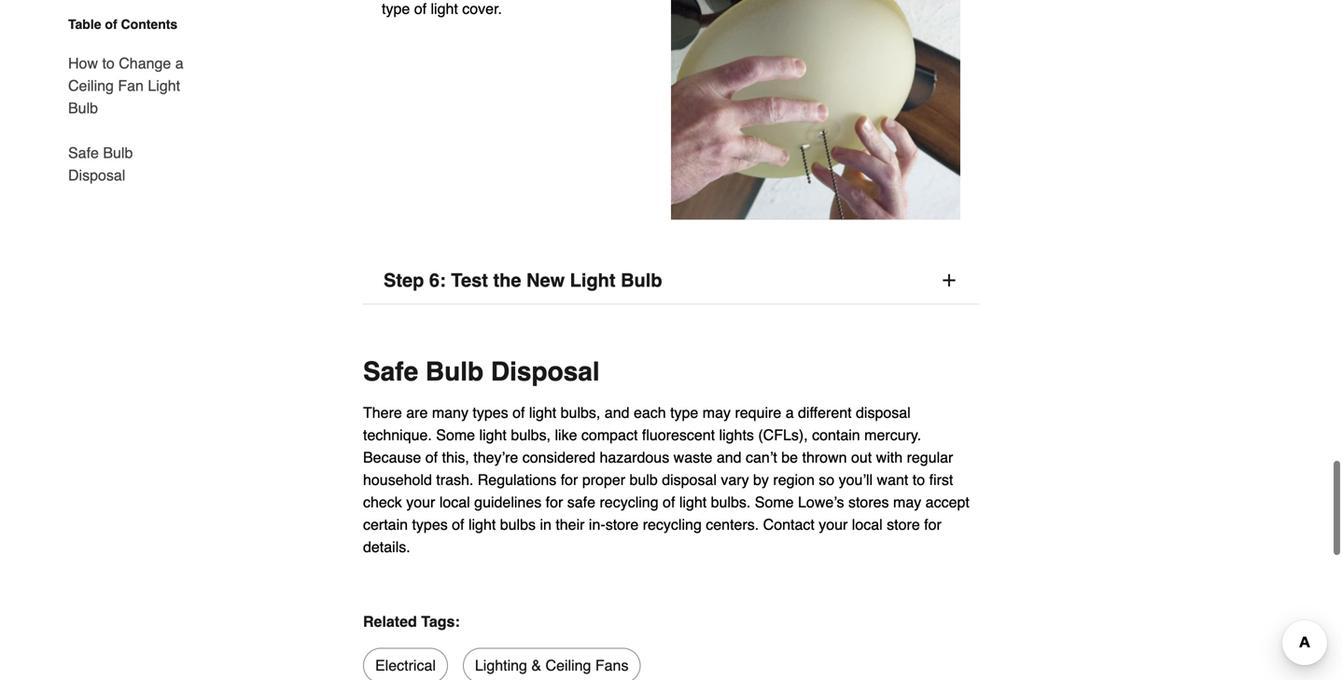 Task type: describe. For each thing, give the bounding box(es) containing it.
require
[[735, 404, 782, 422]]

trash.
[[436, 472, 474, 489]]

how
[[68, 55, 98, 72]]

vary
[[721, 472, 750, 489]]

stores
[[849, 494, 890, 511]]

light down guidelines
[[469, 516, 496, 534]]

lighting & ceiling fans
[[475, 657, 629, 675]]

centers.
[[706, 516, 759, 534]]

bulb inside how to change a ceiling fan light bulb
[[68, 99, 98, 117]]

household
[[363, 472, 432, 489]]

1 vertical spatial disposal
[[662, 472, 717, 489]]

so
[[819, 472, 835, 489]]

table
[[68, 17, 101, 32]]

of right table at the top
[[105, 17, 117, 32]]

step 6: test the new light bulb
[[384, 270, 663, 291]]

proper
[[583, 472, 626, 489]]

how to change a ceiling fan light bulb link
[[68, 41, 193, 131]]

table of contents element
[[53, 15, 193, 187]]

safe bulb disposal inside table of contents element
[[68, 144, 133, 184]]

1 vertical spatial for
[[546, 494, 563, 511]]

1 vertical spatial safe
[[363, 357, 419, 387]]

light inside how to change a ceiling fan light bulb
[[148, 77, 180, 94]]

regular
[[907, 449, 954, 466]]

0 vertical spatial disposal
[[856, 404, 911, 422]]

can't
[[746, 449, 778, 466]]

light left bulbs.
[[680, 494, 707, 511]]

a inside how to change a ceiling fan light bulb
[[175, 55, 184, 72]]

0 horizontal spatial some
[[436, 427, 475, 444]]

regulations
[[478, 472, 557, 489]]

are
[[406, 404, 428, 422]]

0 vertical spatial recycling
[[600, 494, 659, 511]]

1 vertical spatial recycling
[[643, 516, 702, 534]]

lighting
[[475, 657, 528, 675]]

light up the they're
[[480, 427, 507, 444]]

fluorescent
[[642, 427, 715, 444]]

electrical link
[[363, 649, 448, 681]]

different
[[798, 404, 852, 422]]

change
[[119, 55, 171, 72]]

safe
[[568, 494, 596, 511]]

lowe's
[[798, 494, 845, 511]]

1 horizontal spatial bulbs,
[[561, 404, 601, 422]]

0 vertical spatial types
[[473, 404, 509, 422]]

a man replacing a light cover on to a ceiling fan. image
[[671, 0, 961, 220]]

lighting & ceiling fans link
[[463, 649, 641, 681]]

there
[[363, 404, 402, 422]]

of left this,
[[426, 449, 438, 466]]

this,
[[442, 449, 470, 466]]

1 horizontal spatial may
[[894, 494, 922, 511]]

plus image
[[940, 271, 959, 290]]

first
[[930, 472, 954, 489]]

compact
[[582, 427, 638, 444]]

their
[[556, 516, 585, 534]]

contents
[[121, 17, 178, 32]]

each
[[634, 404, 666, 422]]

1 store from the left
[[606, 516, 639, 534]]

like
[[555, 427, 578, 444]]

fan
[[118, 77, 144, 94]]

1 vertical spatial some
[[755, 494, 794, 511]]



Task type: locate. For each thing, give the bounding box(es) containing it.
1 horizontal spatial disposal
[[856, 404, 911, 422]]

1 vertical spatial disposal
[[491, 357, 600, 387]]

they're
[[474, 449, 519, 466]]

some down by
[[755, 494, 794, 511]]

of
[[105, 17, 117, 32], [513, 404, 525, 422], [426, 449, 438, 466], [663, 494, 676, 511], [452, 516, 465, 534]]

types right the certain
[[412, 516, 448, 534]]

by
[[754, 472, 769, 489]]

related tags:
[[363, 614, 460, 631]]

for down "considered" at bottom
[[561, 472, 578, 489]]

0 vertical spatial and
[[605, 404, 630, 422]]

0 horizontal spatial and
[[605, 404, 630, 422]]

types right many
[[473, 404, 509, 422]]

0 horizontal spatial may
[[703, 404, 731, 422]]

2 store from the left
[[887, 516, 921, 534]]

for down accept
[[925, 516, 942, 534]]

certain
[[363, 516, 408, 534]]

1 horizontal spatial local
[[852, 516, 883, 534]]

bulb inside "button"
[[621, 270, 663, 291]]

1 horizontal spatial your
[[819, 516, 848, 534]]

0 vertical spatial bulbs,
[[561, 404, 601, 422]]

0 horizontal spatial safe
[[68, 144, 99, 162]]

your down "household" at left
[[406, 494, 436, 511]]

1 horizontal spatial ceiling
[[546, 657, 592, 675]]

a up (cfls),
[[786, 404, 794, 422]]

out
[[852, 449, 872, 466]]

1 vertical spatial ceiling
[[546, 657, 592, 675]]

ceiling inside 'link'
[[546, 657, 592, 675]]

ceiling right the &
[[546, 657, 592, 675]]

1 horizontal spatial and
[[717, 449, 742, 466]]

light
[[148, 77, 180, 94], [570, 270, 616, 291]]

to
[[102, 55, 115, 72], [913, 472, 926, 489]]

step
[[384, 270, 424, 291]]

lights
[[720, 427, 754, 444]]

contain
[[813, 427, 861, 444]]

(cfls),
[[759, 427, 808, 444]]

bulbs, left like
[[511, 427, 551, 444]]

0 horizontal spatial disposal
[[662, 472, 717, 489]]

with
[[877, 449, 903, 466]]

a right "change"
[[175, 55, 184, 72]]

region
[[774, 472, 815, 489]]

ceiling inside how to change a ceiling fan light bulb
[[68, 77, 114, 94]]

0 vertical spatial your
[[406, 494, 436, 511]]

check
[[363, 494, 402, 511]]

may
[[703, 404, 731, 422], [894, 494, 922, 511]]

tags:
[[421, 614, 460, 631]]

step 6: test the new light bulb button
[[363, 257, 980, 305]]

ceiling down how
[[68, 77, 114, 94]]

light up like
[[529, 404, 557, 422]]

0 vertical spatial to
[[102, 55, 115, 72]]

a inside there are many types of light bulbs, and each type may require a different disposal technique. some light bulbs, like compact fluorescent lights (cfls), contain mercury. because of this, they're considered hazardous waste and can't be thrown out with regular household trash. regulations for proper bulb disposal vary by region so you'll want to first check your local guidelines for safe recycling of light bulbs. some lowe's stores may accept certain types of light bulbs in their in-store recycling centers. contact your local store for details.
[[786, 404, 794, 422]]

safe bulb disposal up many
[[363, 357, 600, 387]]

0 horizontal spatial disposal
[[68, 167, 125, 184]]

0 horizontal spatial store
[[606, 516, 639, 534]]

safe inside table of contents element
[[68, 144, 99, 162]]

0 vertical spatial for
[[561, 472, 578, 489]]

safe bulb disposal down how to change a ceiling fan light bulb
[[68, 144, 133, 184]]

ceiling
[[68, 77, 114, 94], [546, 657, 592, 675]]

store down stores
[[887, 516, 921, 534]]

for
[[561, 472, 578, 489], [546, 494, 563, 511], [925, 516, 942, 534]]

1 vertical spatial light
[[570, 270, 616, 291]]

and up vary
[[717, 449, 742, 466]]

light inside "button"
[[570, 270, 616, 291]]

0 horizontal spatial your
[[406, 494, 436, 511]]

bulbs.
[[711, 494, 751, 511]]

and up compact
[[605, 404, 630, 422]]

test
[[451, 270, 488, 291]]

for up in
[[546, 494, 563, 511]]

light
[[529, 404, 557, 422], [480, 427, 507, 444], [680, 494, 707, 511], [469, 516, 496, 534]]

many
[[432, 404, 469, 422]]

to inside how to change a ceiling fan light bulb
[[102, 55, 115, 72]]

waste
[[674, 449, 713, 466]]

1 vertical spatial to
[[913, 472, 926, 489]]

details.
[[363, 539, 411, 556]]

0 horizontal spatial bulbs,
[[511, 427, 551, 444]]

be
[[782, 449, 799, 466]]

disposal inside safe bulb disposal
[[68, 167, 125, 184]]

safe up there
[[363, 357, 419, 387]]

0 vertical spatial may
[[703, 404, 731, 422]]

1 vertical spatial bulbs,
[[511, 427, 551, 444]]

0 horizontal spatial a
[[175, 55, 184, 72]]

6:
[[429, 270, 446, 291]]

safe
[[68, 144, 99, 162], [363, 357, 419, 387]]

1 vertical spatial may
[[894, 494, 922, 511]]

store down proper
[[606, 516, 639, 534]]

in-
[[589, 516, 606, 534]]

1 horizontal spatial safe bulb disposal
[[363, 357, 600, 387]]

1 horizontal spatial to
[[913, 472, 926, 489]]

fans
[[596, 657, 629, 675]]

and
[[605, 404, 630, 422], [717, 449, 742, 466]]

0 vertical spatial safe bulb disposal
[[68, 144, 133, 184]]

local down stores
[[852, 516, 883, 534]]

your down lowe's
[[819, 516, 848, 534]]

hazardous
[[600, 449, 670, 466]]

1 horizontal spatial safe
[[363, 357, 419, 387]]

bulbs
[[500, 516, 536, 534]]

some up this,
[[436, 427, 475, 444]]

disposal up mercury.
[[856, 404, 911, 422]]

considered
[[523, 449, 596, 466]]

type
[[671, 404, 699, 422]]

1 horizontal spatial store
[[887, 516, 921, 534]]

bulbs,
[[561, 404, 601, 422], [511, 427, 551, 444]]

of up the they're
[[513, 404, 525, 422]]

safe down how to change a ceiling fan light bulb
[[68, 144, 99, 162]]

disposal
[[856, 404, 911, 422], [662, 472, 717, 489]]

1 vertical spatial and
[[717, 449, 742, 466]]

1 horizontal spatial disposal
[[491, 357, 600, 387]]

local down trash.
[[440, 494, 470, 511]]

light right "new"
[[570, 270, 616, 291]]

bulb
[[630, 472, 658, 489]]

some
[[436, 427, 475, 444], [755, 494, 794, 511]]

to right how
[[102, 55, 115, 72]]

0 horizontal spatial ceiling
[[68, 77, 114, 94]]

safe bulb disposal
[[68, 144, 133, 184], [363, 357, 600, 387]]

recycling
[[600, 494, 659, 511], [643, 516, 702, 534]]

may up lights
[[703, 404, 731, 422]]

store
[[606, 516, 639, 534], [887, 516, 921, 534]]

want
[[877, 472, 909, 489]]

related
[[363, 614, 417, 631]]

0 horizontal spatial to
[[102, 55, 115, 72]]

table of contents
[[68, 17, 178, 32]]

light down "change"
[[148, 77, 180, 94]]

a
[[175, 55, 184, 72], [786, 404, 794, 422]]

1 vertical spatial types
[[412, 516, 448, 534]]

0 vertical spatial ceiling
[[68, 77, 114, 94]]

2 vertical spatial for
[[925, 516, 942, 534]]

0 vertical spatial light
[[148, 77, 180, 94]]

contact
[[764, 516, 815, 534]]

electrical
[[375, 657, 436, 675]]

your
[[406, 494, 436, 511], [819, 516, 848, 534]]

1 vertical spatial safe bulb disposal
[[363, 357, 600, 387]]

to inside there are many types of light bulbs, and each type may require a different disposal technique. some light bulbs, like compact fluorescent lights (cfls), contain mercury. because of this, they're considered hazardous waste and can't be thrown out with regular household trash. regulations for proper bulb disposal vary by region so you'll want to first check your local guidelines for safe recycling of light bulbs. some lowe's stores may accept certain types of light bulbs in their in-store recycling centers. contact your local store for details.
[[913, 472, 926, 489]]

accept
[[926, 494, 970, 511]]

guidelines
[[475, 494, 542, 511]]

technique.
[[363, 427, 432, 444]]

0 horizontal spatial light
[[148, 77, 180, 94]]

1 vertical spatial a
[[786, 404, 794, 422]]

local
[[440, 494, 470, 511], [852, 516, 883, 534]]

thrown
[[803, 449, 848, 466]]

safe bulb disposal link
[[68, 131, 193, 187]]

may down want
[[894, 494, 922, 511]]

1 vertical spatial your
[[819, 516, 848, 534]]

of down trash.
[[452, 516, 465, 534]]

0 vertical spatial some
[[436, 427, 475, 444]]

0 vertical spatial a
[[175, 55, 184, 72]]

bulb
[[68, 99, 98, 117], [103, 144, 133, 162], [621, 270, 663, 291], [426, 357, 484, 387]]

1 horizontal spatial some
[[755, 494, 794, 511]]

0 vertical spatial local
[[440, 494, 470, 511]]

there are many types of light bulbs, and each type may require a different disposal technique. some light bulbs, like compact fluorescent lights (cfls), contain mercury. because of this, they're considered hazardous waste and can't be thrown out with regular household trash. regulations for proper bulb disposal vary by region so you'll want to first check your local guidelines for safe recycling of light bulbs. some lowe's stores may accept certain types of light bulbs in their in-store recycling centers. contact your local store for details.
[[363, 404, 970, 556]]

0 horizontal spatial safe bulb disposal
[[68, 144, 133, 184]]

1 horizontal spatial types
[[473, 404, 509, 422]]

types
[[473, 404, 509, 422], [412, 516, 448, 534]]

0 horizontal spatial types
[[412, 516, 448, 534]]

new
[[527, 270, 565, 291]]

in
[[540, 516, 552, 534]]

how to change a ceiling fan light bulb
[[68, 55, 184, 117]]

of down waste
[[663, 494, 676, 511]]

mercury.
[[865, 427, 922, 444]]

0 vertical spatial disposal
[[68, 167, 125, 184]]

&
[[532, 657, 542, 675]]

bulbs, up like
[[561, 404, 601, 422]]

1 horizontal spatial a
[[786, 404, 794, 422]]

disposal down waste
[[662, 472, 717, 489]]

0 horizontal spatial local
[[440, 494, 470, 511]]

0 vertical spatial safe
[[68, 144, 99, 162]]

disposal
[[68, 167, 125, 184], [491, 357, 600, 387]]

you'll
[[839, 472, 873, 489]]

because
[[363, 449, 421, 466]]

1 horizontal spatial light
[[570, 270, 616, 291]]

the
[[493, 270, 522, 291]]

to left first
[[913, 472, 926, 489]]

1 vertical spatial local
[[852, 516, 883, 534]]



Task type: vqa. For each thing, say whether or not it's contained in the screenshot.
THE VARY
yes



